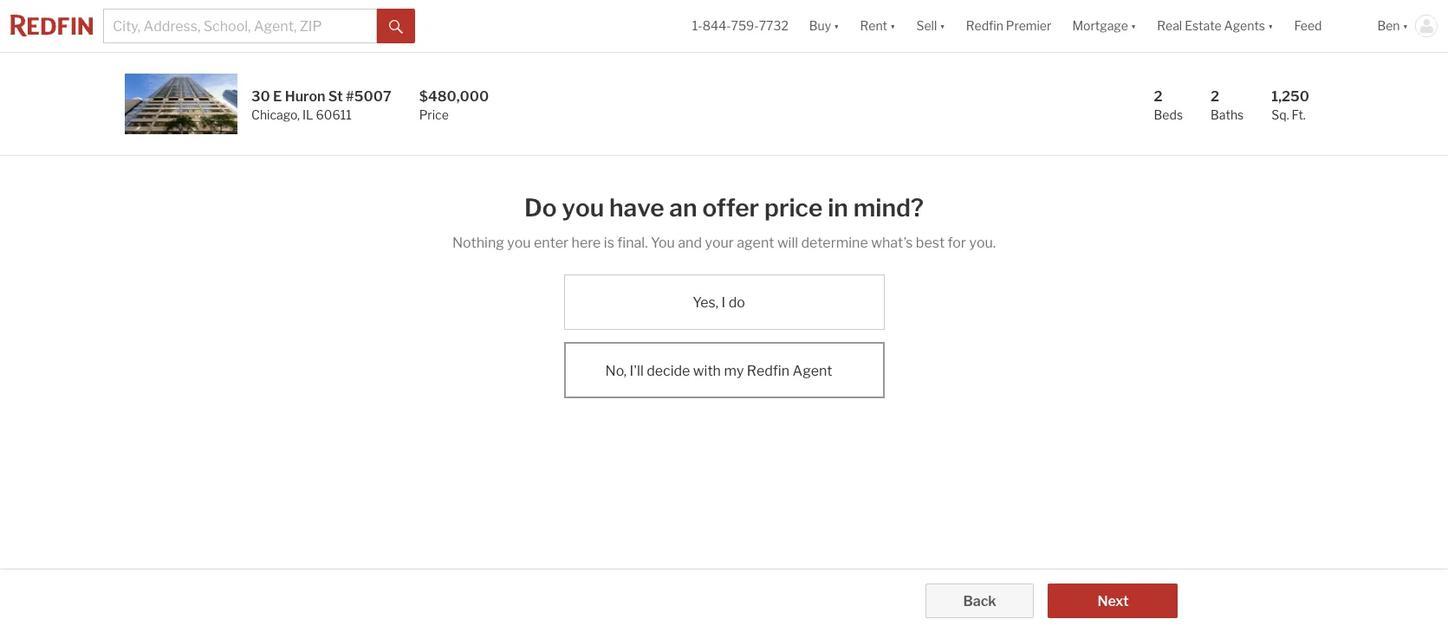 Task type: vqa. For each thing, say whether or not it's contained in the screenshot.
Overview Tab
no



Task type: describe. For each thing, give the bounding box(es) containing it.
and
[[678, 235, 702, 251]]

premier
[[1006, 19, 1052, 33]]

feed
[[1294, 19, 1322, 33]]

back button
[[925, 584, 1034, 619]]

▾ for mortgage ▾
[[1131, 19, 1136, 33]]

price
[[419, 107, 449, 122]]

redfin premier button
[[956, 0, 1062, 52]]

redfin premier
[[966, 19, 1052, 33]]

0 horizontal spatial redfin
[[747, 363, 790, 379]]

i'll
[[630, 363, 644, 379]]

sell ▾
[[916, 19, 945, 33]]

1-844-759-7732
[[692, 19, 788, 33]]

here
[[572, 235, 601, 251]]

no,
[[605, 363, 627, 379]]

mortgage ▾ button
[[1062, 0, 1147, 52]]

agent
[[793, 363, 832, 379]]

#5007
[[346, 88, 391, 105]]

2 baths
[[1211, 88, 1244, 122]]

rent ▾ button
[[850, 0, 906, 52]]

best
[[916, 235, 945, 251]]

buy ▾
[[809, 19, 839, 33]]

▾ for buy ▾
[[834, 19, 839, 33]]

▾ for rent ▾
[[890, 19, 896, 33]]

redfin inside button
[[966, 19, 1003, 33]]

sell
[[916, 19, 937, 33]]

ft.
[[1292, 107, 1306, 122]]

do
[[524, 193, 557, 223]]

my
[[724, 363, 744, 379]]

1,250 sq. ft.
[[1272, 88, 1310, 122]]

yes, i do
[[693, 295, 745, 311]]

1,250
[[1272, 88, 1310, 105]]

yes,
[[693, 295, 719, 311]]

next
[[1098, 594, 1129, 610]]

feed button
[[1284, 0, 1367, 52]]

determine
[[801, 235, 868, 251]]

agent
[[737, 235, 774, 251]]

2 for 2 baths
[[1211, 88, 1219, 105]]

real estate agents ▾ link
[[1157, 0, 1274, 52]]

next button
[[1048, 584, 1178, 619]]

enter
[[534, 235, 569, 251]]

5 ▾ from the left
[[1268, 19, 1274, 33]]

mortgage ▾ button
[[1072, 0, 1136, 52]]

,
[[297, 107, 300, 122]]

real
[[1157, 19, 1182, 33]]

$480,000 price
[[419, 88, 489, 122]]

2 for 2 beds
[[1154, 88, 1163, 105]]

30 e huron st #5007 chicago , il 60611
[[251, 88, 391, 122]]

60611
[[316, 107, 352, 122]]

i
[[722, 295, 726, 311]]

rent
[[860, 19, 887, 33]]

an
[[669, 193, 697, 223]]

sell ▾ button
[[906, 0, 956, 52]]

estate
[[1185, 19, 1222, 33]]

real estate agents ▾
[[1157, 19, 1274, 33]]

844-
[[703, 19, 731, 33]]



Task type: locate. For each thing, give the bounding box(es) containing it.
chicago
[[251, 107, 297, 122]]

0 vertical spatial redfin
[[966, 19, 1003, 33]]

is
[[604, 235, 614, 251]]

0 horizontal spatial you
[[507, 235, 531, 251]]

City, Address, School, Agent, ZIP search field
[[103, 9, 377, 43]]

you for nothing
[[507, 235, 531, 251]]

1-844-759-7732 link
[[692, 19, 788, 33]]

nothing
[[452, 235, 504, 251]]

submit search image
[[389, 20, 403, 34]]

nothing you enter here is final. you and your agent will determine what's best for you.
[[452, 235, 996, 251]]

beds
[[1154, 107, 1183, 122]]

do
[[729, 295, 745, 311]]

▾ right rent
[[890, 19, 896, 33]]

redfin left the premier
[[966, 19, 1003, 33]]

real estate agents ▾ button
[[1147, 0, 1284, 52]]

back
[[963, 594, 996, 610]]

▾ right agents
[[1268, 19, 1274, 33]]

2 up beds
[[1154, 88, 1163, 105]]

will
[[777, 235, 798, 251]]

30
[[251, 88, 270, 105]]

do you have an offer price in mind?
[[524, 193, 924, 223]]

buy ▾ button
[[799, 0, 850, 52]]

7732
[[759, 19, 788, 33]]

with
[[693, 363, 721, 379]]

2 inside 2 beds
[[1154, 88, 1163, 105]]

il
[[302, 107, 313, 122]]

you
[[562, 193, 604, 223], [507, 235, 531, 251]]

1 vertical spatial redfin
[[747, 363, 790, 379]]

1 horizontal spatial you
[[562, 193, 604, 223]]

price
[[764, 193, 823, 223]]

2
[[1154, 88, 1163, 105], [1211, 88, 1219, 105]]

e
[[273, 88, 282, 105]]

mortgage ▾
[[1072, 19, 1136, 33]]

you left the enter
[[507, 235, 531, 251]]

0 vertical spatial you
[[562, 193, 604, 223]]

sell ▾ button
[[916, 0, 945, 52]]

1 2 from the left
[[1154, 88, 1163, 105]]

sq.
[[1272, 107, 1289, 122]]

6 ▾ from the left
[[1403, 19, 1408, 33]]

rent ▾ button
[[860, 0, 896, 52]]

no, i'll decide with my redfin agent
[[605, 363, 832, 379]]

baths
[[1211, 107, 1244, 122]]

in
[[828, 193, 848, 223]]

have
[[609, 193, 664, 223]]

2 up baths
[[1211, 88, 1219, 105]]

redfin right my
[[747, 363, 790, 379]]

final.
[[617, 235, 648, 251]]

ben
[[1378, 19, 1400, 33]]

2 beds
[[1154, 88, 1183, 122]]

you for do
[[562, 193, 604, 223]]

▾ right sell
[[940, 19, 945, 33]]

redfin
[[966, 19, 1003, 33], [747, 363, 790, 379]]

▾ for ben ▾
[[1403, 19, 1408, 33]]

decide
[[647, 363, 690, 379]]

2 inside 2 baths
[[1211, 88, 1219, 105]]

▾ right mortgage
[[1131, 19, 1136, 33]]

0 horizontal spatial 2
[[1154, 88, 1163, 105]]

1 horizontal spatial 2
[[1211, 88, 1219, 105]]

mind?
[[853, 193, 924, 223]]

you.
[[969, 235, 996, 251]]

$480,000
[[419, 88, 489, 105]]

2 2 from the left
[[1211, 88, 1219, 105]]

▾ right ben
[[1403, 19, 1408, 33]]

buy
[[809, 19, 831, 33]]

2 ▾ from the left
[[890, 19, 896, 33]]

do you have an offer price in mind?. required field. element
[[452, 184, 996, 226]]

buy ▾ button
[[809, 0, 839, 52]]

for
[[948, 235, 966, 251]]

offer
[[702, 193, 759, 223]]

st
[[328, 88, 343, 105]]

huron
[[285, 88, 325, 105]]

4 ▾ from the left
[[1131, 19, 1136, 33]]

1 ▾ from the left
[[834, 19, 839, 33]]

1 horizontal spatial redfin
[[966, 19, 1003, 33]]

you
[[651, 235, 675, 251]]

mortgage
[[1072, 19, 1128, 33]]

what's
[[871, 235, 913, 251]]

rent ▾
[[860, 19, 896, 33]]

you up the here
[[562, 193, 604, 223]]

1 vertical spatial you
[[507, 235, 531, 251]]

agents
[[1224, 19, 1265, 33]]

you inside do you have an offer price in mind?. required field. element
[[562, 193, 604, 223]]

ben ▾
[[1378, 19, 1408, 33]]

your
[[705, 235, 734, 251]]

1-
[[692, 19, 703, 33]]

▾
[[834, 19, 839, 33], [890, 19, 896, 33], [940, 19, 945, 33], [1131, 19, 1136, 33], [1268, 19, 1274, 33], [1403, 19, 1408, 33]]

▾ for sell ▾
[[940, 19, 945, 33]]

▾ right buy
[[834, 19, 839, 33]]

3 ▾ from the left
[[940, 19, 945, 33]]

759-
[[731, 19, 759, 33]]



